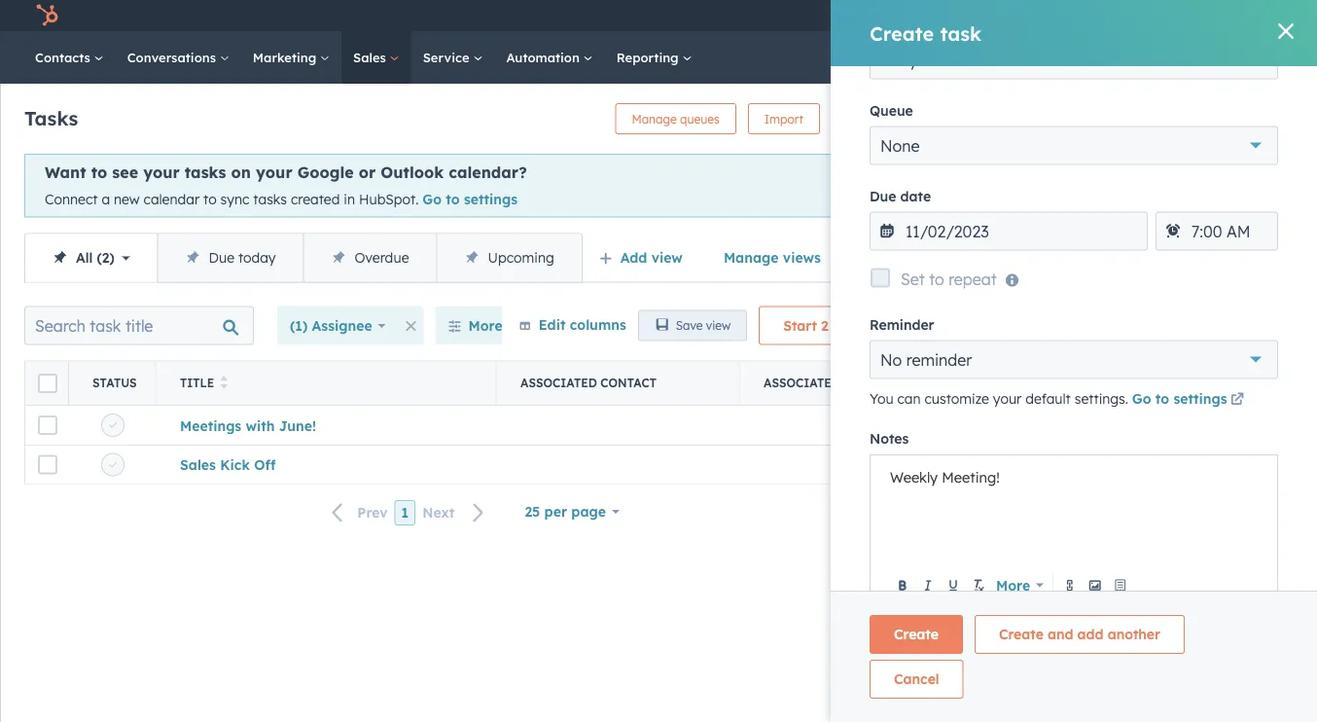 Task type: describe. For each thing, give the bounding box(es) containing it.
(1)
[[290, 317, 308, 334]]

hubspot link
[[23, 4, 73, 27]]

go to settings link for you can customize your default settings.
[[1133, 388, 1248, 411]]

track
[[967, 490, 1000, 507]]

sales link
[[342, 31, 411, 84]]

0 vertical spatial of
[[1141, 467, 1154, 484]]

due today
[[209, 249, 276, 266]]

edit columns
[[539, 316, 626, 333]]

self made
[[1203, 7, 1263, 23]]

work,
[[1225, 467, 1259, 484]]

save view button
[[638, 310, 748, 341]]

workspace
[[1141, 166, 1227, 186]]

you
[[1010, 467, 1033, 484]]

prev
[[357, 504, 388, 521]]

now you can stay on top of your daily work, keep track of your schedule, and manage your leads all in one place.
[[967, 467, 1303, 531]]

created
[[291, 191, 340, 208]]

on inside now you can stay on top of your daily work, keep track of your schedule, and manage your leads all in one place.
[[1095, 467, 1111, 484]]

go to settings
[[1133, 390, 1228, 407]]

upgrade link
[[958, 5, 983, 26]]

0 vertical spatial can
[[898, 390, 921, 407]]

create task link
[[832, 103, 928, 134]]

sales for sales
[[353, 49, 390, 65]]

this panel has been replaced by the prospecting workspace
[[994, 147, 1276, 186]]

create task inside tasks banner
[[849, 111, 912, 126]]

weekly
[[890, 468, 938, 486]]

all
[[1273, 490, 1288, 507]]

Search task title search field
[[24, 306, 254, 345]]

create inside button
[[999, 626, 1044, 643]]

due for due today
[[209, 249, 235, 266]]

create and add another
[[999, 626, 1161, 643]]

self made button
[[1170, 0, 1292, 31]]

another
[[1108, 626, 1161, 643]]

status
[[92, 375, 137, 390]]

want
[[45, 163, 86, 182]]

edit columns button
[[518, 313, 626, 337]]

your up manage in the bottom of the page
[[1158, 467, 1186, 484]]

been
[[1112, 147, 1150, 166]]

settings image
[[1109, 8, 1126, 26]]

press to sort. image
[[220, 375, 227, 389]]

can inside now you can stay on top of your daily work, keep track of your schedule, and manage your leads all in one place.
[[1037, 467, 1060, 484]]

to for want
[[91, 163, 107, 182]]

create inside button
[[894, 626, 939, 643]]

meetings
[[180, 416, 241, 433]]

google
[[298, 163, 354, 182]]

manage for manage queues
[[632, 111, 677, 126]]

your left default
[[993, 390, 1022, 407]]

title
[[180, 375, 214, 390]]

default
[[1026, 390, 1071, 407]]

manage for manage views
[[724, 249, 779, 266]]

top
[[1115, 467, 1137, 484]]

1 horizontal spatial tasks
[[253, 191, 287, 208]]

kick
[[220, 456, 250, 473]]

2 inside start 2 tasks button
[[821, 317, 829, 334]]

tasks inside start 2 tasks button
[[833, 317, 868, 334]]

settings.
[[1075, 390, 1129, 407]]

due for due date
[[870, 187, 897, 204]]

more filters link
[[435, 306, 559, 345]]

2 inside navigation
[[102, 249, 109, 266]]

manage
[[1146, 490, 1199, 507]]

reporting link
[[605, 31, 704, 84]]

self
[[1203, 7, 1226, 23]]

upcoming link
[[436, 234, 582, 282]]

1 horizontal spatial go
[[1133, 390, 1152, 407]]

due date
[[870, 187, 931, 204]]

calendar?
[[449, 163, 527, 182]]

associated for associated contact
[[521, 375, 597, 390]]

and inside button
[[1048, 626, 1074, 643]]

manage queues link
[[615, 103, 736, 134]]

create and add another button
[[975, 615, 1185, 654]]

you
[[870, 390, 894, 407]]

edit
[[539, 316, 566, 333]]

to for go
[[1156, 390, 1170, 407]]

25 per page button
[[512, 492, 632, 531]]

associated company
[[764, 375, 903, 390]]

ruby anderson image
[[1182, 7, 1200, 24]]

anderson
[[922, 50, 992, 69]]

want to see your tasks on your google or outlook calendar? connect a new calendar to sync tasks created in hubspot. go to settings
[[45, 163, 527, 208]]

save
[[676, 318, 703, 333]]

your down you
[[1021, 490, 1050, 507]]

automation link
[[495, 31, 605, 84]]

manage views
[[724, 249, 821, 266]]

in inside want to see your tasks on your google or outlook calendar? connect a new calendar to sync tasks created in hubspot. go to settings
[[344, 191, 355, 208]]

Due date text field
[[870, 212, 1148, 250]]

conversations
[[127, 49, 220, 65]]

1 horizontal spatial close image
[[1279, 23, 1294, 39]]

calendar
[[144, 191, 200, 208]]

stay
[[1064, 467, 1091, 484]]

none button
[[870, 126, 1279, 165]]

notifications button
[[1133, 0, 1166, 31]]

ruby anderson button
[[870, 40, 1279, 79]]

your up "created"
[[256, 163, 293, 182]]

has
[[1079, 147, 1107, 166]]

cancel button
[[870, 660, 964, 699]]

press to sort. element
[[220, 375, 227, 391]]

assignee
[[312, 317, 372, 334]]

replaced
[[1154, 147, 1222, 166]]

by
[[1227, 147, 1246, 166]]

0 vertical spatial create task
[[870, 21, 982, 45]]

reminder
[[870, 316, 935, 333]]

tasks banner
[[24, 97, 928, 134]]

daily
[[1190, 467, 1221, 484]]

to for set
[[929, 269, 945, 288]]

cancel
[[894, 670, 940, 688]]

add
[[621, 249, 648, 266]]

notifications image
[[1141, 9, 1159, 26]]

columns
[[570, 316, 626, 333]]

help image
[[1076, 9, 1094, 26]]

add view button
[[587, 238, 700, 277]]



Task type: vqa. For each thing, say whether or not it's contained in the screenshot.
Tara
no



Task type: locate. For each thing, give the bounding box(es) containing it.
in
[[344, 191, 355, 208], [1291, 490, 1303, 507]]

search image
[[1277, 51, 1290, 64]]

sales for sales kick off
[[180, 456, 216, 473]]

sync
[[220, 191, 250, 208]]

your
[[143, 163, 180, 182], [256, 163, 293, 182], [993, 390, 1022, 407], [1158, 467, 1186, 484], [1021, 490, 1050, 507], [1203, 490, 1231, 507]]

1 vertical spatial and
[[1048, 626, 1074, 643]]

view for add view
[[652, 249, 683, 266]]

service link
[[411, 31, 495, 84]]

0 vertical spatial in
[[344, 191, 355, 208]]

customize
[[925, 390, 990, 407]]

0 horizontal spatial more
[[469, 317, 503, 334]]

go to settings link down the "calendar?" at the top
[[423, 191, 518, 208]]

to right set
[[929, 269, 945, 288]]

due date element
[[1156, 212, 1279, 250]]

1 horizontal spatial in
[[1291, 490, 1303, 507]]

more left "filters"
[[469, 317, 503, 334]]

import link
[[748, 103, 820, 134]]

to right the settings.
[[1156, 390, 1170, 407]]

close image
[[1279, 23, 1294, 39], [892, 178, 904, 190]]

create task up none
[[849, 111, 912, 126]]

tasks right sync
[[253, 191, 287, 208]]

contact
[[601, 375, 657, 390]]

1 horizontal spatial can
[[1037, 467, 1060, 484]]

help button
[[1068, 0, 1101, 31]]

1 associated from the left
[[521, 375, 597, 390]]

weekly meeting!
[[890, 468, 1000, 486]]

search button
[[1267, 41, 1300, 74]]

due left the today
[[209, 249, 235, 266]]

create up the cancel
[[894, 626, 939, 643]]

create button
[[870, 615, 963, 654]]

associated down start
[[764, 375, 841, 390]]

0 horizontal spatial go
[[423, 191, 442, 208]]

page
[[572, 503, 606, 520]]

0 horizontal spatial of
[[1004, 490, 1017, 507]]

1 vertical spatial tasks
[[253, 191, 287, 208]]

tasks up sync
[[185, 163, 226, 182]]

associated company column header
[[741, 362, 984, 404]]

off
[[254, 456, 276, 473]]

marketing link
[[241, 31, 342, 84]]

0 horizontal spatial associated
[[521, 375, 597, 390]]

1 vertical spatial view
[[706, 318, 731, 333]]

0 horizontal spatial manage
[[632, 111, 677, 126]]

automation
[[506, 49, 584, 65]]

0 horizontal spatial due
[[209, 249, 235, 266]]

on
[[231, 163, 251, 182], [1095, 467, 1111, 484]]

overdue link
[[303, 234, 436, 282]]

2 horizontal spatial tasks
[[833, 317, 868, 334]]

0 vertical spatial 2
[[102, 249, 109, 266]]

import
[[765, 111, 804, 126]]

1 vertical spatial on
[[1095, 467, 1111, 484]]

sales left service at the top left of the page
[[353, 49, 390, 65]]

or
[[359, 163, 376, 182]]

sales left kick
[[180, 456, 216, 473]]

0 horizontal spatial on
[[231, 163, 251, 182]]

0 vertical spatial task
[[940, 21, 982, 45]]

go down outlook on the top of page
[[423, 191, 442, 208]]

to left the see
[[91, 163, 107, 182]]

marketing
[[253, 49, 320, 65]]

1 vertical spatial 2
[[821, 317, 829, 334]]

company
[[844, 375, 903, 390]]

start
[[784, 317, 817, 334]]

0 vertical spatial manage
[[632, 111, 677, 126]]

on inside want to see your tasks on your google or outlook calendar? connect a new calendar to sync tasks created in hubspot. go to settings
[[231, 163, 251, 182]]

create up none
[[849, 111, 885, 126]]

start 2 tasks button
[[759, 306, 913, 345]]

views
[[783, 249, 821, 266]]

with
[[246, 416, 275, 433]]

2 associated from the left
[[764, 375, 841, 390]]

0 horizontal spatial sales
[[180, 456, 216, 473]]

0 vertical spatial view
[[652, 249, 683, 266]]

0 vertical spatial due
[[870, 187, 897, 204]]

hubspot.
[[359, 191, 419, 208]]

(1) assignee button
[[277, 306, 398, 345]]

marketplaces image
[[1035, 9, 1053, 26]]

due inside navigation
[[209, 249, 235, 266]]

view right save on the top right
[[706, 318, 731, 333]]

0 horizontal spatial settings
[[464, 191, 518, 208]]

more filters
[[469, 317, 546, 334]]

self made menu
[[956, 0, 1294, 31]]

tasks right start
[[833, 317, 868, 334]]

queues
[[680, 111, 720, 126]]

1 horizontal spatial view
[[706, 318, 731, 333]]

0 horizontal spatial view
[[652, 249, 683, 266]]

of right top
[[1141, 467, 1154, 484]]

due
[[870, 187, 897, 204], [209, 249, 235, 266]]

1 horizontal spatial on
[[1095, 467, 1111, 484]]

close image inside "want to see your tasks on your google or outlook calendar?" alert
[[892, 178, 904, 190]]

now
[[977, 467, 1006, 484]]

outlook
[[381, 163, 444, 182]]

meeting!
[[942, 468, 1000, 486]]

1 vertical spatial go to settings link
[[1133, 388, 1248, 411]]

associated
[[521, 375, 597, 390], [764, 375, 841, 390]]

1 horizontal spatial more
[[996, 576, 1031, 593]]

to
[[91, 163, 107, 182], [203, 191, 217, 208], [446, 191, 460, 208], [929, 269, 945, 288], [1156, 390, 1170, 407]]

set
[[901, 269, 925, 288]]

associated contact column header
[[497, 362, 741, 404]]

1 vertical spatial create task
[[849, 111, 912, 126]]

0 vertical spatial more
[[469, 317, 503, 334]]

leads
[[1235, 490, 1269, 507]]

0 horizontal spatial can
[[898, 390, 921, 407]]

marketplaces button
[[1023, 0, 1064, 31]]

1 vertical spatial task status: not completed image
[[109, 461, 117, 469]]

1 vertical spatial sales
[[180, 456, 216, 473]]

more for more
[[996, 576, 1031, 593]]

1 horizontal spatial task
[[940, 21, 982, 45]]

settings inside want to see your tasks on your google or outlook calendar? connect a new calendar to sync tasks created in hubspot. go to settings
[[464, 191, 518, 208]]

meetings with june!
[[180, 416, 316, 433]]

sales
[[353, 49, 390, 65], [180, 456, 216, 473]]

2 task status: not completed image from the top
[[109, 461, 117, 469]]

2 vertical spatial tasks
[[833, 317, 868, 334]]

(
[[97, 249, 102, 266]]

on left top
[[1095, 467, 1111, 484]]

1 horizontal spatial sales
[[353, 49, 390, 65]]

1 vertical spatial more
[[996, 576, 1031, 593]]

of
[[1141, 467, 1154, 484], [1004, 490, 1017, 507]]

navigation containing all
[[24, 233, 583, 283]]

1 vertical spatial can
[[1037, 467, 1060, 484]]

of down you
[[1004, 490, 1017, 507]]

1 horizontal spatial of
[[1141, 467, 1154, 484]]

go to settings link for connect a new calendar to sync tasks created in hubspot.
[[423, 191, 518, 208]]

close image down none
[[892, 178, 904, 190]]

0 vertical spatial sales
[[353, 49, 390, 65]]

navigation
[[24, 233, 583, 283]]

task status: not completed image
[[109, 421, 117, 429], [109, 461, 117, 469]]

reminder
[[907, 350, 972, 369]]

2 right start
[[821, 317, 829, 334]]

tasks
[[24, 106, 78, 130]]

manage left 'views'
[[724, 249, 779, 266]]

1 vertical spatial task
[[888, 111, 912, 126]]

and down top
[[1117, 490, 1142, 507]]

1 horizontal spatial manage
[[724, 249, 779, 266]]

associated inside column header
[[764, 375, 841, 390]]

1 link opens in a new window image from the top
[[1231, 388, 1245, 411]]

link opens in a new window image
[[1231, 388, 1245, 411], [1231, 393, 1245, 407]]

0 horizontal spatial 2
[[102, 249, 109, 266]]

view right 'add'
[[652, 249, 683, 266]]

to down the "calendar?" at the top
[[446, 191, 460, 208]]

1 vertical spatial go
[[1133, 390, 1152, 407]]

0 horizontal spatial task
[[888, 111, 912, 126]]

1 vertical spatial close image
[[892, 178, 904, 190]]

create task up ruby anderson
[[870, 21, 982, 45]]

0 vertical spatial and
[[1117, 490, 1142, 507]]

0 vertical spatial on
[[231, 163, 251, 182]]

1 horizontal spatial go to settings link
[[1133, 388, 1248, 411]]

in inside now you can stay on top of your daily work, keep track of your schedule, and manage your leads all in one place.
[[1291, 490, 1303, 507]]

next button
[[416, 500, 497, 526]]

manage
[[632, 111, 677, 126], [724, 249, 779, 266]]

create down 'more' popup button
[[999, 626, 1044, 643]]

june!
[[279, 416, 316, 433]]

ruby anderson
[[881, 50, 992, 69]]

manage views link
[[711, 238, 834, 277]]

task status: not completed image for sales kick off
[[109, 461, 117, 469]]

1 horizontal spatial settings
[[1174, 390, 1228, 407]]

0 vertical spatial close image
[[1279, 23, 1294, 39]]

associated down edit
[[521, 375, 597, 390]]

1 task status: not completed image from the top
[[109, 421, 117, 429]]

1 horizontal spatial and
[[1117, 490, 1142, 507]]

service
[[423, 49, 473, 65]]

go to settings link up daily in the right of the page
[[1133, 388, 1248, 411]]

0 horizontal spatial close image
[[892, 178, 904, 190]]

25
[[525, 503, 540, 520]]

schedule,
[[1053, 490, 1113, 507]]

associated for associated company
[[764, 375, 841, 390]]

create inside tasks banner
[[849, 111, 885, 126]]

in right "created"
[[344, 191, 355, 208]]

settings up daily in the right of the page
[[1174, 390, 1228, 407]]

and inside now you can stay on top of your daily work, keep track of your schedule, and manage your leads all in one place.
[[1117, 490, 1142, 507]]

want to see your tasks on your google or outlook calendar? alert
[[24, 154, 928, 218]]

new
[[114, 191, 140, 208]]

tasks
[[185, 163, 226, 182], [253, 191, 287, 208], [833, 317, 868, 334]]

ruby
[[881, 50, 918, 69]]

HH:MM text field
[[1156, 212, 1279, 250]]

view for save view
[[706, 318, 731, 333]]

you can customize your default settings.
[[870, 390, 1133, 407]]

view
[[652, 249, 683, 266], [706, 318, 731, 333]]

column header
[[25, 362, 69, 404]]

associated inside column header
[[521, 375, 597, 390]]

0 horizontal spatial in
[[344, 191, 355, 208]]

task up none
[[888, 111, 912, 126]]

due left date
[[870, 187, 897, 204]]

in right "all"
[[1291, 490, 1303, 507]]

1 vertical spatial due
[[209, 249, 235, 266]]

0 vertical spatial tasks
[[185, 163, 226, 182]]

0 vertical spatial settings
[[464, 191, 518, 208]]

task status: not completed image for meetings with june!
[[109, 421, 117, 429]]

view inside add view 'popup button'
[[652, 249, 683, 266]]

keep
[[1263, 467, 1294, 484]]

1 horizontal spatial due
[[870, 187, 897, 204]]

on up sync
[[231, 163, 251, 182]]

1 horizontal spatial associated
[[764, 375, 841, 390]]

1 vertical spatial manage
[[724, 249, 779, 266]]

more up create and add another
[[996, 576, 1031, 593]]

repeat
[[949, 269, 997, 288]]

all
[[76, 249, 93, 266]]

none
[[881, 136, 920, 155]]

pagination navigation
[[320, 500, 497, 526]]

settings link
[[1105, 5, 1130, 26]]

1 vertical spatial of
[[1004, 490, 1017, 507]]

1 vertical spatial in
[[1291, 490, 1303, 507]]

manage inside tasks banner
[[632, 111, 677, 126]]

hubspot image
[[35, 4, 58, 27]]

create up ruby
[[870, 21, 935, 45]]

all ( 2 )
[[76, 249, 114, 266]]

to left sync
[[203, 191, 217, 208]]

no reminder button
[[870, 340, 1279, 379]]

more for more filters
[[469, 317, 503, 334]]

)
[[109, 249, 114, 266]]

0 horizontal spatial go to settings link
[[423, 191, 518, 208]]

set to repeat
[[901, 269, 997, 288]]

your up calendar
[[143, 163, 180, 182]]

0 vertical spatial go
[[423, 191, 442, 208]]

2 link opens in a new window image from the top
[[1231, 393, 1245, 407]]

status column header
[[69, 362, 157, 404]]

more inside 'more' popup button
[[996, 576, 1031, 593]]

per
[[545, 503, 567, 520]]

0 vertical spatial task status: not completed image
[[109, 421, 117, 429]]

calling icon image
[[994, 8, 1012, 25]]

and left add
[[1048, 626, 1074, 643]]

0 horizontal spatial and
[[1048, 626, 1074, 643]]

place.
[[1130, 514, 1168, 531]]

start 2 tasks
[[784, 317, 868, 334]]

2 right all
[[102, 249, 109, 266]]

view inside save view button
[[706, 318, 731, 333]]

go to settings link inside "want to see your tasks on your google or outlook calendar?" alert
[[423, 191, 518, 208]]

1 horizontal spatial 2
[[821, 317, 829, 334]]

close image up the search icon on the right of page
[[1279, 23, 1294, 39]]

a
[[102, 191, 110, 208]]

0 vertical spatial go to settings link
[[423, 191, 518, 208]]

0 horizontal spatial tasks
[[185, 163, 226, 182]]

settings down the "calendar?" at the top
[[464, 191, 518, 208]]

today
[[238, 249, 276, 266]]

Search HubSpot search field
[[1044, 41, 1283, 74]]

your down daily in the right of the page
[[1203, 490, 1231, 507]]

upgrade image
[[962, 8, 979, 26]]

manage left queues
[[632, 111, 677, 126]]

save view
[[676, 318, 731, 333]]

more inside more filters link
[[469, 317, 503, 334]]

go inside want to see your tasks on your google or outlook calendar? connect a new calendar to sync tasks created in hubspot. go to settings
[[423, 191, 442, 208]]

task up anderson at the right top of the page
[[940, 21, 982, 45]]

go right the settings.
[[1133, 390, 1152, 407]]

task inside banner
[[888, 111, 912, 126]]

due today link
[[157, 234, 303, 282]]

1 vertical spatial settings
[[1174, 390, 1228, 407]]

notes
[[870, 430, 909, 447]]

(1) assignee
[[290, 317, 372, 334]]



